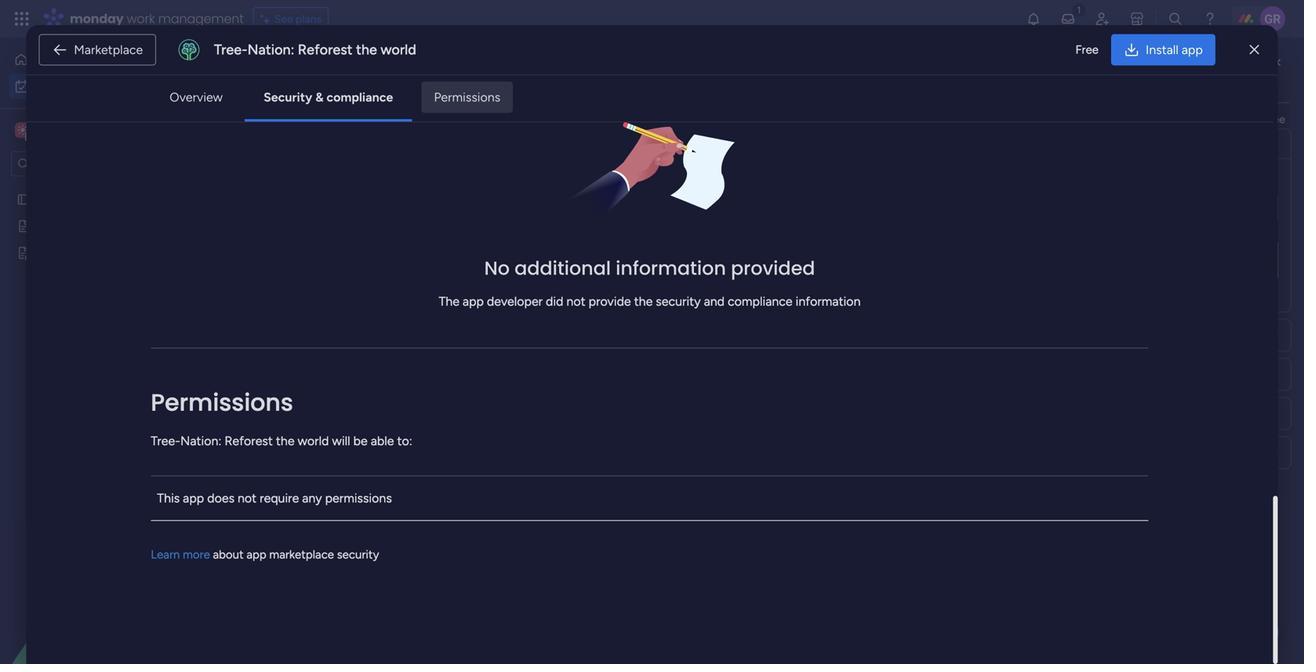 Task type: vqa. For each thing, say whether or not it's contained in the screenshot.
09:50
no



Task type: describe. For each thing, give the bounding box(es) containing it.
no additional information provided
[[484, 255, 815, 281]]

tree-nation: reforest the world will be able to:
[[151, 434, 412, 449]]

any
[[302, 491, 322, 506]]

public board image
[[16, 219, 31, 234]]

to
[[1230, 70, 1242, 84]]

select product image
[[14, 11, 30, 27]]

does
[[207, 491, 235, 506]]

1 add from the top
[[266, 339, 286, 352]]

the right provide
[[634, 294, 653, 309]]

week for next
[[299, 448, 336, 468]]

nation: for tree-nation: reforest the world
[[248, 41, 295, 58]]

project management link
[[795, 275, 940, 302]]

item
[[281, 480, 303, 493]]

be
[[354, 434, 368, 449]]

management
[[158, 10, 244, 27]]

1 horizontal spatial not
[[567, 294, 586, 309]]

do
[[1244, 70, 1257, 84]]

to do list
[[1230, 70, 1274, 84]]

1 + from the top
[[257, 339, 263, 352]]

about
[[213, 548, 244, 562]]

marketplace
[[269, 548, 334, 562]]

my work
[[231, 59, 337, 94]]

2 item from the top
[[289, 508, 311, 521]]

0 horizontal spatial security
[[337, 548, 379, 562]]

app for the
[[463, 294, 484, 309]]

see
[[274, 12, 293, 25]]

main content containing this week /
[[208, 38, 1305, 664]]

work
[[127, 10, 155, 27]]

home link
[[9, 47, 191, 72]]

able
[[371, 434, 394, 449]]

this for this week /
[[264, 391, 293, 411]]

list
[[1260, 70, 1274, 84]]

&
[[316, 90, 324, 105]]

learn more link
[[151, 548, 210, 562]]

monday
[[70, 10, 124, 27]]

the down this week /
[[276, 434, 295, 449]]

app for install
[[1182, 42, 1203, 57]]

security & compliance button
[[251, 82, 406, 113]]

home option
[[9, 47, 191, 72]]

monday marketplace image
[[1130, 11, 1145, 27]]

no
[[484, 255, 510, 281]]

install
[[1146, 42, 1179, 57]]

compliance inside button
[[327, 90, 393, 105]]

1 image
[[1072, 1, 1087, 18]]

provided
[[731, 255, 815, 281]]

week for this
[[296, 391, 333, 411]]

to:
[[397, 434, 412, 449]]

permissions inside button
[[434, 90, 501, 105]]

tree-nation: reforest the world
[[214, 41, 416, 58]]

you'd
[[1207, 113, 1234, 126]]

next week /
[[264, 448, 351, 468]]

/ for next week /
[[340, 448, 347, 468]]

invite members image
[[1095, 11, 1111, 27]]

project management
[[797, 284, 900, 297]]

workspace
[[67, 123, 129, 138]]

1 vertical spatial information
[[796, 294, 861, 309]]

plans
[[296, 12, 322, 25]]

later
[[264, 561, 300, 581]]

Filter dashboard by text search field
[[298, 124, 441, 149]]

main workspace button
[[11, 117, 153, 144]]

0 horizontal spatial permissions
[[151, 386, 293, 419]]

2 to-do from the top
[[675, 311, 703, 324]]

tree- for tree-nation: reforest the world
[[214, 41, 248, 58]]

0 vertical spatial information
[[616, 255, 726, 281]]

security
[[264, 90, 313, 105]]

application logo image
[[176, 37, 201, 62]]

1 to- from the top
[[675, 284, 690, 297]]

world for tree-nation: reforest the world will be able to:
[[298, 434, 329, 449]]

choose
[[1007, 113, 1045, 126]]

security & compliance
[[264, 90, 393, 105]]

more
[[183, 548, 210, 562]]

require
[[260, 491, 299, 506]]



Task type: locate. For each thing, give the bounding box(es) containing it.
0 vertical spatial to-do
[[675, 284, 703, 297]]

0 vertical spatial permissions
[[434, 90, 501, 105]]

and down group
[[704, 294, 725, 309]]

1 vertical spatial to-
[[675, 311, 690, 324]]

app
[[1182, 42, 1203, 57], [463, 294, 484, 309], [183, 491, 204, 506], [247, 548, 267, 562]]

compliance down 'provided'
[[728, 294, 793, 309]]

my
[[231, 59, 267, 94]]

0 vertical spatial security
[[656, 294, 701, 309]]

and
[[1150, 113, 1168, 126], [704, 294, 725, 309]]

2 do from the top
[[690, 311, 703, 324]]

1 vertical spatial + add item
[[257, 508, 311, 521]]

None search field
[[298, 124, 441, 149]]

2 to- from the top
[[675, 311, 690, 324]]

group
[[699, 250, 730, 263]]

greg robinson image
[[1261, 6, 1286, 31], [1030, 249, 1054, 272]]

0 vertical spatial week
[[296, 391, 333, 411]]

1 horizontal spatial and
[[1150, 113, 1168, 126]]

main content
[[208, 38, 1305, 664]]

work
[[274, 59, 337, 94]]

customize button
[[562, 124, 647, 149]]

see plans
[[274, 12, 322, 25]]

choose the boards, columns and people you'd like to see
[[1007, 113, 1286, 126]]

customize
[[587, 130, 640, 143]]

not right did
[[567, 294, 586, 309]]

1 item from the top
[[289, 339, 311, 352]]

marketplace button
[[39, 34, 156, 66]]

1 vertical spatial compliance
[[728, 294, 793, 309]]

update feed image
[[1061, 11, 1076, 27]]

0 vertical spatial +
[[257, 339, 263, 352]]

app right the install
[[1182, 42, 1203, 57]]

0 horizontal spatial and
[[704, 294, 725, 309]]

security
[[656, 294, 701, 309], [337, 548, 379, 562]]

week right next
[[299, 448, 336, 468]]

reforest for tree-nation: reforest the world
[[298, 41, 353, 58]]

/
[[337, 391, 344, 411], [340, 448, 347, 468], [303, 561, 311, 581]]

0 vertical spatial and
[[1150, 113, 1168, 126]]

do
[[690, 284, 703, 297], [690, 311, 703, 324]]

nation:
[[248, 41, 295, 58], [180, 434, 222, 449]]

do down the app developer did not provide the security and compliance information
[[690, 311, 703, 324]]

1 vertical spatial /
[[340, 448, 347, 468]]

this app does not require any permissions
[[157, 491, 392, 506]]

the left boards,
[[1048, 113, 1064, 126]]

0 horizontal spatial reforest
[[225, 434, 273, 449]]

see plans button
[[253, 7, 329, 31]]

/ right later
[[303, 561, 311, 581]]

1 vertical spatial do
[[690, 311, 703, 324]]

do down group
[[690, 284, 703, 297]]

tree-
[[214, 41, 248, 58], [151, 434, 180, 449]]

1 vertical spatial security
[[337, 548, 379, 562]]

management
[[835, 284, 900, 297]]

1 horizontal spatial reforest
[[298, 41, 353, 58]]

item
[[289, 339, 311, 352], [289, 508, 311, 521]]

information up the app developer did not provide the security and compliance information
[[616, 255, 726, 281]]

app inside install app button
[[1182, 42, 1203, 57]]

1 horizontal spatial greg robinson image
[[1261, 6, 1286, 31]]

0 horizontal spatial tree-
[[151, 434, 180, 449]]

workspace image
[[17, 122, 28, 139]]

1 horizontal spatial permissions
[[434, 90, 501, 105]]

new
[[255, 480, 278, 493]]

search everything image
[[1168, 11, 1184, 27]]

1 horizontal spatial tree-
[[214, 41, 248, 58]]

free
[[1076, 43, 1099, 57]]

1 vertical spatial nation:
[[180, 434, 222, 449]]

columns
[[1106, 113, 1147, 126]]

main
[[36, 123, 64, 138]]

to
[[1255, 113, 1266, 126]]

0 vertical spatial greg robinson image
[[1261, 6, 1286, 31]]

add up this week /
[[266, 339, 286, 352]]

1 + add item from the top
[[257, 339, 311, 352]]

app for this
[[183, 491, 204, 506]]

provide
[[589, 294, 631, 309]]

security down the no additional information provided
[[656, 294, 701, 309]]

security right marketplace
[[337, 548, 379, 562]]

help image
[[1203, 11, 1218, 27]]

1 vertical spatial tree-
[[151, 434, 180, 449]]

next
[[264, 448, 296, 468]]

1 do from the top
[[690, 284, 703, 297]]

None text field
[[1017, 195, 1279, 222]]

monday work management
[[70, 10, 244, 27]]

overview button
[[157, 82, 235, 113]]

0 horizontal spatial nation:
[[180, 434, 222, 449]]

no additional information provided image
[[564, 70, 736, 233]]

1 horizontal spatial security
[[656, 294, 701, 309]]

world
[[381, 41, 416, 58], [298, 434, 329, 449]]

1 vertical spatial to-do
[[675, 311, 703, 324]]

1 to-do from the top
[[675, 284, 703, 297]]

0 vertical spatial not
[[567, 294, 586, 309]]

world for tree-nation: reforest the world
[[381, 41, 416, 58]]

list box
[[0, 183, 200, 478]]

like
[[1236, 113, 1253, 126]]

1 vertical spatial this
[[157, 491, 180, 506]]

add
[[266, 339, 286, 352], [266, 508, 286, 521]]

this left does
[[157, 491, 180, 506]]

additional
[[515, 255, 611, 281]]

0 vertical spatial item
[[289, 339, 311, 352]]

0 vertical spatial reforest
[[298, 41, 353, 58]]

tree- for tree-nation: reforest the world will be able to:
[[151, 434, 180, 449]]

to-do down the app developer did not provide the security and compliance information
[[675, 311, 703, 324]]

1 vertical spatial not
[[238, 491, 257, 506]]

lottie animation element
[[0, 506, 200, 664]]

0 vertical spatial + add item
[[257, 339, 311, 352]]

1 vertical spatial +
[[257, 508, 263, 521]]

to- down the app developer did not provide the security and compliance information
[[675, 311, 690, 324]]

boards,
[[1067, 113, 1103, 126]]

workspace selection element
[[15, 121, 131, 141]]

install app
[[1146, 42, 1203, 57]]

this week /
[[264, 391, 348, 411]]

not right does
[[238, 491, 257, 506]]

1 horizontal spatial world
[[381, 41, 416, 58]]

+ add item down require
[[257, 508, 311, 521]]

see
[[1269, 113, 1286, 126]]

0 horizontal spatial world
[[298, 434, 329, 449]]

compliance up filter dashboard by text search field on the top left of the page
[[327, 90, 393, 105]]

2 + add item from the top
[[257, 508, 311, 521]]

0 vertical spatial world
[[381, 41, 416, 58]]

app right the about
[[247, 548, 267, 562]]

reforest up work
[[298, 41, 353, 58]]

2 add from the top
[[266, 508, 286, 521]]

permissions
[[434, 90, 501, 105], [151, 386, 293, 419]]

2 vertical spatial /
[[303, 561, 311, 581]]

home
[[35, 53, 64, 66]]

dapulse x slim image
[[1250, 40, 1260, 59]]

0 vertical spatial add
[[266, 339, 286, 352]]

this
[[264, 391, 293, 411], [157, 491, 180, 506]]

nation: for tree-nation: reforest the world will be able to:
[[180, 434, 222, 449]]

1 vertical spatial add
[[266, 508, 286, 521]]

private board image
[[16, 246, 31, 260]]

workspace image
[[15, 122, 31, 139]]

0 vertical spatial compliance
[[327, 90, 393, 105]]

1 horizontal spatial nation:
[[248, 41, 295, 58]]

option
[[0, 186, 200, 189]]

+
[[257, 339, 263, 352], [257, 508, 263, 521]]

week
[[296, 391, 333, 411], [299, 448, 336, 468]]

2 + from the top
[[257, 508, 263, 521]]

later /
[[264, 561, 314, 581]]

the app developer did not provide the security and compliance information
[[439, 294, 861, 309]]

1 vertical spatial and
[[704, 294, 725, 309]]

the up security & compliance
[[356, 41, 377, 58]]

nation: up my work
[[248, 41, 295, 58]]

1 vertical spatial item
[[289, 508, 311, 521]]

0 vertical spatial nation:
[[248, 41, 295, 58]]

+ add item
[[257, 339, 311, 352], [257, 508, 311, 521]]

developer
[[487, 294, 543, 309]]

to do list button
[[1201, 64, 1281, 89]]

main workspace
[[36, 123, 129, 138]]

item down the any
[[289, 508, 311, 521]]

reforest
[[298, 41, 353, 58], [225, 434, 273, 449]]

compliance
[[327, 90, 393, 105], [728, 294, 793, 309]]

did
[[546, 294, 564, 309]]

information down 'provided'
[[796, 294, 861, 309]]

to-
[[675, 284, 690, 297], [675, 311, 690, 324]]

marketplace
[[74, 42, 143, 57]]

to- down the no additional information provided
[[675, 284, 690, 297]]

1 horizontal spatial this
[[264, 391, 293, 411]]

nation: up does
[[180, 434, 222, 449]]

item up this week /
[[289, 339, 311, 352]]

1 vertical spatial world
[[298, 434, 329, 449]]

not
[[567, 294, 586, 309], [238, 491, 257, 506]]

week up 'will'
[[296, 391, 333, 411]]

information
[[616, 255, 726, 281], [796, 294, 861, 309]]

0 vertical spatial tree-
[[214, 41, 248, 58]]

/ up 'will'
[[337, 391, 344, 411]]

people
[[1171, 113, 1205, 126]]

1 vertical spatial week
[[299, 448, 336, 468]]

and left "people" at the top right of page
[[1150, 113, 1168, 126]]

project
[[797, 284, 832, 297]]

0 vertical spatial do
[[690, 284, 703, 297]]

permissions
[[325, 491, 392, 506]]

1 horizontal spatial information
[[796, 294, 861, 309]]

this up tree-nation: reforest the world will be able to:
[[264, 391, 293, 411]]

1 vertical spatial reforest
[[225, 434, 273, 449]]

will
[[332, 434, 350, 449]]

1 vertical spatial greg robinson image
[[1030, 249, 1054, 272]]

0 horizontal spatial compliance
[[327, 90, 393, 105]]

0 horizontal spatial this
[[157, 491, 180, 506]]

to-do down group
[[675, 284, 703, 297]]

lottie animation image
[[0, 506, 200, 664]]

notifications image
[[1026, 11, 1042, 27]]

permissions button
[[422, 82, 513, 113]]

1 vertical spatial permissions
[[151, 386, 293, 419]]

app right the
[[463, 294, 484, 309]]

add down this app does not require any permissions
[[266, 508, 286, 521]]

0 horizontal spatial information
[[616, 255, 726, 281]]

0 horizontal spatial not
[[238, 491, 257, 506]]

overview
[[170, 90, 223, 105]]

the
[[439, 294, 460, 309]]

+ add item up this week /
[[257, 339, 311, 352]]

0 vertical spatial /
[[337, 391, 344, 411]]

/ for this week /
[[337, 391, 344, 411]]

install app button
[[1112, 34, 1216, 66]]

new item
[[255, 480, 303, 493]]

learn more about app marketplace security
[[151, 548, 379, 562]]

0 vertical spatial this
[[264, 391, 293, 411]]

0 vertical spatial to-
[[675, 284, 690, 297]]

reforest for tree-nation: reforest the world will be able to:
[[225, 434, 273, 449]]

0 horizontal spatial greg robinson image
[[1030, 249, 1054, 272]]

this for this app does not require any permissions
[[157, 491, 180, 506]]

public board image
[[16, 192, 31, 207]]

app left does
[[183, 491, 204, 506]]

learn
[[151, 548, 180, 562]]

1 horizontal spatial compliance
[[728, 294, 793, 309]]

reforest up new
[[225, 434, 273, 449]]

/ left be
[[340, 448, 347, 468]]



